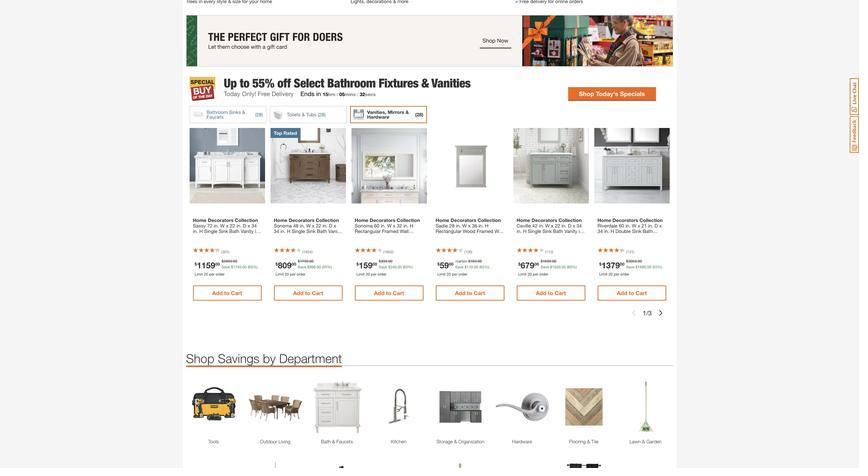 Task type: locate. For each thing, give the bounding box(es) containing it.
decorators up ( 106 )
[[451, 217, 477, 223]]

00 left 399 at the left
[[373, 261, 377, 267]]

tile
[[592, 439, 599, 445]]

save inside $ 809 00 $ 1799 . 00 save $ 990 . 00 ( 55 %) limit 20 per order
[[298, 265, 307, 269]]

home decorators collection up ( 131 ) at the right bottom
[[598, 217, 663, 223]]

55 right 990
[[323, 265, 328, 269]]

save for 1379
[[627, 265, 635, 269]]

55 inside $ 1379 00 $ 3059 . 00 save $ 1680 . 00 ( 55 %) limit 20 per order
[[654, 265, 658, 269]]

home decorators collection
[[274, 217, 339, 223], [355, 217, 420, 223], [436, 217, 501, 223], [517, 217, 582, 223], [598, 217, 663, 223]]

0 horizontal spatial 60
[[249, 265, 253, 269]]

1 x from the left
[[226, 223, 229, 229]]

1 horizontal spatial 55
[[654, 265, 658, 269]]

2 home decorators collection from the left
[[355, 217, 420, 223]]

2 add to cart from the left
[[293, 290, 323, 296]]

cart down 1740
[[231, 290, 242, 296]]

4 decorators from the left
[[451, 217, 477, 223]]

3 cart from the left
[[393, 290, 405, 296]]

1740
[[233, 265, 242, 269]]

679
[[521, 260, 535, 270]]

home decorators collection link up ( 1854 )
[[274, 217, 343, 234]]

2 order from the left
[[297, 272, 306, 276]]

per down the 809
[[290, 272, 296, 276]]

bathroom up 'mins'
[[328, 76, 376, 90]]

save inside $ 1379 00 $ 3059 . 00 save $ 1680 . 00 ( 55 %) limit 20 per order
[[627, 265, 635, 269]]

order for 1159
[[216, 272, 225, 276]]

1 horizontal spatial ( 28 )
[[416, 112, 424, 118]]

5 20 from the left
[[528, 272, 532, 276]]

decorators up sink
[[208, 217, 234, 223]]

today only! free delivery
[[224, 90, 294, 98]]

1854
[[304, 250, 312, 254]]

301
[[222, 250, 229, 254]]

2 save from the left
[[298, 265, 307, 269]]

tools link
[[186, 438, 241, 445]]

2 collection from the left
[[316, 217, 339, 223]]

4 home decorators collection from the left
[[517, 217, 582, 223]]

1 horizontal spatial x
[[248, 223, 250, 229]]

1 horizontal spatial 28
[[319, 112, 325, 118]]

0 horizontal spatial top
[[250, 234, 258, 240]]

5 cart from the left
[[555, 290, 567, 296]]

0 horizontal spatial bathroom
[[207, 109, 228, 115]]

add down $ 159 00 $ 399 . 00 save $ 240 . 00 ( 60 %) limit 20 per order
[[374, 290, 385, 296]]

1 add to cart from the left
[[212, 290, 242, 296]]

0 horizontal spatial faucets
[[207, 114, 224, 120]]

per inside $ 159 00 $ 399 . 00 save $ 240 . 00 ( 60 %) limit 20 per order
[[371, 272, 377, 276]]

55%
[[253, 76, 275, 90]]

20
[[204, 272, 208, 276], [285, 272, 289, 276], [366, 272, 370, 276], [447, 272, 451, 276], [528, 272, 532, 276], [609, 272, 613, 276]]

collection
[[235, 217, 258, 223], [316, 217, 339, 223], [397, 217, 420, 223], [478, 217, 501, 223], [559, 217, 582, 223], [640, 217, 663, 223]]

1 60 from the left
[[249, 265, 253, 269]]

3 home decorators collection link from the left
[[436, 217, 505, 234]]

6 add from the left
[[617, 290, 628, 296]]

112
[[547, 250, 553, 254]]

60 for 679
[[568, 265, 573, 269]]

6 20 from the left
[[609, 272, 613, 276]]

to down $ 159 00 $ 399 . 00 save $ 240 . 00 ( 60 %) limit 20 per order
[[386, 290, 392, 296]]

4 %) from the left
[[485, 265, 490, 269]]

2 decorators from the left
[[289, 217, 315, 223]]

0 horizontal spatial ( 28 )
[[255, 112, 263, 118]]

to up this is the first slide icon
[[629, 290, 635, 296]]

55 for 809
[[323, 265, 328, 269]]

5 home from the left
[[517, 217, 531, 223]]

1 vertical spatial bath
[[321, 439, 331, 445]]

order inside $ 809 00 $ 1799 . 00 save $ 990 . 00 ( 55 %) limit 20 per order
[[297, 272, 306, 276]]

1 ( 28 ) from the left
[[255, 112, 263, 118]]

55
[[323, 265, 328, 269], [654, 265, 658, 269]]

3 save from the left
[[379, 265, 388, 269]]

limit for 679
[[519, 272, 527, 276]]

with
[[207, 234, 216, 240]]

tool savings image
[[186, 380, 241, 435]]

( inside $ 1159 00 $ 2899 . 00 save $ 1740 . 00 ( 60 %) limit 20 per order
[[248, 265, 249, 269]]

55 inside $ 809 00 $ 1799 . 00 save $ 990 . 00 ( 55 %) limit 20 per order
[[323, 265, 328, 269]]

%) inside $ 59 00 /carton $ 169 . 00 save $ 110 . 00 ( 65 %) limit 20 per order
[[485, 265, 490, 269]]

) up 1020
[[553, 250, 554, 254]]

20 inside $ 809 00 $ 1799 . 00 save $ 990 . 00 ( 55 %) limit 20 per order
[[285, 272, 289, 276]]

2 per from the left
[[290, 272, 296, 276]]

limit inside $ 1379 00 $ 3059 . 00 save $ 1680 . 00 ( 55 %) limit 20 per order
[[600, 272, 608, 276]]

%) inside $ 159 00 $ 399 . 00 save $ 240 . 00 ( 60 %) limit 20 per order
[[409, 265, 413, 269]]

home decorators collection up 112
[[517, 217, 582, 223]]

5 home decorators collection from the left
[[598, 217, 663, 223]]

4 home decorators collection link from the left
[[517, 217, 586, 234]]

2 horizontal spatial 28
[[417, 112, 422, 118]]

20 down 159
[[366, 272, 370, 276]]

bath
[[230, 228, 240, 234], [321, 439, 331, 445]]

cart for 1379
[[636, 290, 648, 296]]

6 home from the left
[[598, 217, 612, 223]]

to down $ 1159 00 $ 2899 . 00 save $ 1740 . 00 ( 60 %) limit 20 per order
[[224, 290, 230, 296]]

add to cart button
[[193, 286, 262, 301], [274, 286, 343, 301], [355, 286, 424, 301], [436, 286, 505, 301], [517, 286, 586, 301], [598, 286, 667, 301]]

limit inside $ 159 00 $ 399 . 00 save $ 240 . 00 ( 60 %) limit 20 per order
[[357, 272, 365, 276]]

limit down 1379
[[600, 272, 608, 276]]

4 collection from the left
[[478, 217, 501, 223]]

) right tubs
[[325, 112, 326, 118]]

5 add to cart button from the left
[[517, 286, 586, 301]]

60 right 1740
[[249, 265, 253, 269]]

%) inside $ 809 00 $ 1799 . 00 save $ 990 . 00 ( 55 %) limit 20 per order
[[328, 265, 332, 269]]

order inside $ 1159 00 $ 2899 . 00 save $ 1740 . 00 ( 60 %) limit 20 per order
[[216, 272, 225, 276]]

sonoma 60 in. w x 32 in. h rectangular framed wall mount bathroom vanity mirror in off white image
[[352, 128, 427, 204]]

$ 679 00 $ 1699 . 00 save $ 1020 . 00 ( 60 %) limit 20 per order
[[519, 259, 577, 276]]

1379
[[602, 260, 620, 270]]

( 1802 )
[[384, 250, 394, 254]]

1 collection from the left
[[235, 217, 258, 223]]

1 horizontal spatial bathroom
[[328, 76, 376, 90]]

save inside $ 1159 00 $ 2899 . 00 save $ 1740 . 00 ( 60 %) limit 20 per order
[[222, 265, 230, 269]]

3 collection from the left
[[397, 217, 420, 223]]

0 horizontal spatial 55
[[323, 265, 328, 269]]

20 down the 1159
[[204, 272, 208, 276]]

) up 240
[[393, 250, 394, 254]]

55 for 1379
[[654, 265, 658, 269]]

1 order from the left
[[216, 272, 225, 276]]

%) right 1740
[[253, 265, 258, 269]]

order down the 1799
[[297, 272, 306, 276]]

%) right 110
[[485, 265, 490, 269]]

6 decorators from the left
[[613, 217, 639, 223]]

2 add to cart button from the left
[[274, 286, 343, 301]]

shop
[[186, 351, 215, 366]]

decorators for 3rd home decorators collection "link" from right
[[451, 217, 477, 223]]

x right d
[[248, 223, 250, 229]]

order inside $ 159 00 $ 399 . 00 save $ 240 . 00 ( 60 %) limit 20 per order
[[378, 272, 387, 276]]

1 limit from the left
[[195, 272, 203, 276]]

save down 399 at the left
[[379, 265, 388, 269]]

399
[[381, 259, 388, 263]]

0 horizontal spatial :
[[337, 91, 338, 97]]

28 inside toilets & tubs ( 28 )
[[319, 112, 325, 118]]

6 cart from the left
[[636, 290, 648, 296]]

add down $ 809 00 $ 1799 . 00 save $ 990 . 00 ( 55 %) limit 20 per order
[[293, 290, 304, 296]]

60 for 1159
[[249, 265, 253, 269]]

( inside $ 1379 00 $ 3059 . 00 save $ 1680 . 00 ( 55 %) limit 20 per order
[[653, 265, 654, 269]]

%)
[[253, 265, 258, 269], [328, 265, 332, 269], [409, 265, 413, 269], [485, 265, 490, 269], [573, 265, 577, 269], [658, 265, 663, 269]]

bath & faucet savings image
[[310, 380, 365, 435]]

%) for 809
[[328, 265, 332, 269]]

3 per from the left
[[371, 272, 377, 276]]

decorators up ( 131 ) at the right bottom
[[613, 217, 639, 223]]

3 order from the left
[[378, 272, 387, 276]]

bathroom inside the bathroom sinks & faucets
[[207, 109, 228, 115]]

& inside vanities, mirrors & hardware
[[406, 109, 409, 115]]

2 20 from the left
[[285, 272, 289, 276]]

save down the 1799
[[298, 265, 307, 269]]

( right 1020
[[567, 265, 568, 269]]

storage & organization link
[[433, 438, 488, 445]]

tubs
[[306, 111, 317, 117]]

lawn & garden savings image
[[619, 380, 674, 435]]

5 limit from the left
[[519, 272, 527, 276]]

1 vertical spatial faucets
[[337, 439, 353, 445]]

collection inside home decorators collection sassy 72 in. w x 22 in. d x 34 in. h single sink bath vanity in white with carrara marble top
[[235, 217, 258, 223]]

5 collection from the left
[[559, 217, 582, 223]]

4 20 from the left
[[447, 272, 451, 276]]

28 for bathroom sinks & faucets
[[257, 112, 262, 118]]

flooring & tile savings image
[[557, 380, 612, 435]]

4 add to cart from the left
[[455, 290, 486, 296]]

add to cart button for 159
[[355, 286, 424, 301]]

1 55 from the left
[[323, 265, 328, 269]]

add down $ 59 00 /carton $ 169 . 00 save $ 110 . 00 ( 65 %) limit 20 per order
[[455, 290, 466, 296]]

order down the 1699
[[540, 272, 549, 276]]

2 horizontal spatial in.
[[237, 223, 242, 229]]

& inside toilets & tubs ( 28 )
[[302, 111, 305, 117]]

%) inside $ 1159 00 $ 2899 . 00 save $ 1740 . 00 ( 60 %) limit 20 per order
[[253, 265, 258, 269]]

home decorators collection up ( 106 )
[[436, 217, 501, 223]]

top down 34 at left
[[250, 234, 258, 240]]

) up "169"
[[472, 250, 473, 254]]

0 vertical spatial top
[[274, 130, 282, 136]]

home decorators collection for 1379
[[598, 217, 663, 223]]

2 %) from the left
[[328, 265, 332, 269]]

60 inside $ 1159 00 $ 2899 . 00 save $ 1740 . 00 ( 60 %) limit 20 per order
[[249, 265, 253, 269]]

5 per from the left
[[533, 272, 539, 276]]

0 horizontal spatial bath
[[230, 228, 240, 234]]

garden
[[647, 439, 662, 445]]

collection for home decorators collection "link" associated with 1379
[[640, 217, 663, 223]]

6 collection from the left
[[640, 217, 663, 223]]

order down 110
[[459, 272, 468, 276]]

0 vertical spatial bathroom
[[328, 76, 376, 90]]

/carton
[[456, 259, 468, 263]]

0 horizontal spatial x
[[226, 223, 229, 229]]

20 down 1379
[[609, 272, 613, 276]]

( up $ 1379 00 $ 3059 . 00 save $ 1680 . 00 ( 55 %) limit 20 per order
[[627, 250, 628, 254]]

( right 1740
[[248, 265, 249, 269]]

add to cart up this is the first slide icon
[[617, 290, 648, 296]]

collection for fifth home decorators collection "link" from the right
[[316, 217, 339, 223]]

5 save from the left
[[541, 265, 550, 269]]

2 limit from the left
[[276, 272, 284, 276]]

( 112 )
[[546, 250, 554, 254]]

add to cart button up this is the first slide icon
[[598, 286, 667, 301]]

6 order from the left
[[621, 272, 630, 276]]

0 vertical spatial faucets
[[207, 114, 224, 120]]

60 for 159
[[404, 265, 409, 269]]

ends in 15 hrs : 05 mins : 32 secs
[[301, 90, 376, 98]]

3 add to cart from the left
[[374, 290, 405, 296]]

( 28 ) down today only! free delivery
[[255, 112, 263, 118]]

5 add from the left
[[536, 290, 547, 296]]

6 %) from the left
[[658, 265, 663, 269]]

1
[[643, 309, 647, 317]]

faucets left sinks
[[207, 114, 224, 120]]

4 limit from the left
[[438, 272, 446, 276]]

2 60 from the left
[[404, 265, 409, 269]]

1 horizontal spatial 60
[[404, 265, 409, 269]]

) for 1159
[[229, 250, 230, 254]]

savings
[[218, 351, 260, 366]]

per inside the $ 679 00 $ 1699 . 00 save $ 1020 . 00 ( 60 %) limit 20 per order
[[533, 272, 539, 276]]

60
[[249, 265, 253, 269], [404, 265, 409, 269], [568, 265, 573, 269]]

order for 809
[[297, 272, 306, 276]]

%) inside the $ 679 00 $ 1699 . 00 save $ 1020 . 00 ( 60 %) limit 20 per order
[[573, 265, 577, 269]]

1 20 from the left
[[204, 272, 208, 276]]

3 add from the left
[[374, 290, 385, 296]]

secs
[[365, 91, 376, 97]]

order down 3059
[[621, 272, 630, 276]]

lighting image
[[248, 462, 303, 468]]

1 horizontal spatial in.
[[214, 223, 219, 229]]

) for 1379
[[634, 250, 635, 254]]

limit
[[195, 272, 203, 276], [276, 272, 284, 276], [357, 272, 365, 276], [438, 272, 446, 276], [519, 272, 527, 276], [600, 272, 608, 276]]

select
[[294, 76, 324, 90]]

1 horizontal spatial :
[[357, 91, 359, 97]]

1 vertical spatial hardware
[[513, 439, 533, 445]]

per down the 1159
[[209, 272, 215, 276]]

159
[[359, 260, 373, 270]]

sadie 28 in. w x 36 in. h rectangular wood framed wall bathroom vanity mirror in antique light cyan image
[[433, 128, 508, 204]]

top inside home decorators collection sassy 72 in. w x 22 in. d x 34 in. h single sink bath vanity in white with carrara marble top
[[250, 234, 258, 240]]

0 horizontal spatial hardware
[[367, 114, 390, 120]]

2 28 from the left
[[319, 112, 325, 118]]

to
[[240, 76, 250, 90], [224, 290, 230, 296], [305, 290, 311, 296], [386, 290, 392, 296], [467, 290, 473, 296], [548, 290, 554, 296], [629, 290, 635, 296]]

storage & organization
[[437, 439, 485, 445]]

1 horizontal spatial bath
[[321, 439, 331, 445]]

vanities, mirrors & hardware
[[367, 109, 409, 120]]

) up 3059
[[634, 250, 635, 254]]

00 up 1020
[[553, 259, 557, 263]]

storage savings image
[[433, 380, 488, 435]]

6 save from the left
[[627, 265, 635, 269]]

5 %) from the left
[[573, 265, 577, 269]]

kitchen link
[[372, 438, 427, 445]]

limit inside the $ 679 00 $ 1699 . 00 save $ 1020 . 00 ( 60 %) limit 20 per order
[[519, 272, 527, 276]]

save down the 1699
[[541, 265, 550, 269]]

order inside $ 1379 00 $ 3059 . 00 save $ 1680 . 00 ( 55 %) limit 20 per order
[[621, 272, 630, 276]]

cart for 679
[[555, 290, 567, 296]]

1699
[[543, 259, 552, 263]]

limit inside $ 809 00 $ 1799 . 00 save $ 990 . 00 ( 55 %) limit 20 per order
[[276, 272, 284, 276]]

in. left h
[[193, 228, 198, 234]]

3 home decorators collection from the left
[[436, 217, 501, 223]]

3 decorators from the left
[[370, 217, 396, 223]]

%) for 159
[[409, 265, 413, 269]]

toilets
[[287, 111, 301, 117]]

0 horizontal spatial 28
[[257, 112, 262, 118]]

limit inside $ 1159 00 $ 2899 . 00 save $ 1740 . 00 ( 60 %) limit 20 per order
[[195, 272, 203, 276]]

1799
[[300, 259, 309, 263]]

per down the 679
[[533, 272, 539, 276]]

limit for 159
[[357, 272, 365, 276]]

2 cart from the left
[[312, 290, 323, 296]]

( inside $ 59 00 /carton $ 169 . 00 save $ 110 . 00 ( 65 %) limit 20 per order
[[480, 265, 481, 269]]

save inside $ 59 00 /carton $ 169 . 00 save $ 110 . 00 ( 65 %) limit 20 per order
[[456, 265, 464, 269]]

60 right 1020
[[568, 265, 573, 269]]

20 inside $ 1379 00 $ 3059 . 00 save $ 1680 . 00 ( 55 %) limit 20 per order
[[609, 272, 613, 276]]

59
[[440, 260, 449, 270]]

0 vertical spatial hardware
[[367, 114, 390, 120]]

2 : from the left
[[357, 91, 359, 97]]

per inside $ 809 00 $ 1799 . 00 save $ 990 . 00 ( 55 %) limit 20 per order
[[290, 272, 296, 276]]

20 down the 679
[[528, 272, 532, 276]]

2 horizontal spatial 60
[[568, 265, 573, 269]]

1 vertical spatial top
[[250, 234, 258, 240]]

%) right 1020
[[573, 265, 577, 269]]

4 save from the left
[[456, 265, 464, 269]]

60 inside $ 159 00 $ 399 . 00 save $ 240 . 00 ( 60 %) limit 20 per order
[[404, 265, 409, 269]]

add for 1379
[[617, 290, 628, 296]]

: left 32 in the top of the page
[[357, 91, 359, 97]]

save
[[222, 265, 230, 269], [298, 265, 307, 269], [379, 265, 388, 269], [456, 265, 464, 269], [541, 265, 550, 269], [627, 265, 635, 269]]

home decorators collection link up ( 106 )
[[436, 217, 505, 234]]

%) right 1680
[[658, 265, 663, 269]]

faucets
[[207, 114, 224, 120], [337, 439, 353, 445]]

) for 159
[[393, 250, 394, 254]]

fixtures
[[379, 76, 419, 90]]

$
[[222, 259, 224, 263], [298, 259, 300, 263], [379, 259, 381, 263], [469, 259, 471, 263], [541, 259, 543, 263], [627, 259, 629, 263], [195, 261, 197, 267], [276, 261, 278, 267], [357, 261, 359, 267], [438, 261, 440, 267], [519, 261, 521, 267], [600, 261, 602, 267], [231, 265, 233, 269], [308, 265, 310, 269], [389, 265, 391, 269], [465, 265, 467, 269], [551, 265, 553, 269], [636, 265, 638, 269]]

shop today's specials link
[[569, 87, 657, 100]]

3 28 from the left
[[417, 112, 422, 118]]

per inside $ 1379 00 $ 3059 . 00 save $ 1680 . 00 ( 55 %) limit 20 per order
[[614, 272, 620, 276]]

save for 679
[[541, 265, 550, 269]]

collection for 3rd home decorators collection "link" from right
[[478, 217, 501, 223]]

3 60 from the left
[[568, 265, 573, 269]]

00 right 1680
[[648, 265, 652, 269]]

1 28 from the left
[[257, 112, 262, 118]]

2 add from the left
[[293, 290, 304, 296]]

special buy logo image
[[190, 77, 215, 101]]

order for 679
[[540, 272, 549, 276]]

save inside the $ 679 00 $ 1699 . 00 save $ 1020 . 00 ( 60 %) limit 20 per order
[[541, 265, 550, 269]]

sassy 72 in. w x 22 in. d x 34 in. h single sink bath vanity in white with carrara marble top image
[[190, 128, 265, 204]]

collection for home decorators collection "link" corresponding to 679
[[559, 217, 582, 223]]

per for 679
[[533, 272, 539, 276]]

20 inside $ 159 00 $ 399 . 00 save $ 240 . 00 ( 60 %) limit 20 per order
[[366, 272, 370, 276]]

1 cart from the left
[[231, 290, 242, 296]]

( right 990
[[322, 265, 323, 269]]

4 order from the left
[[459, 272, 468, 276]]

cart up 1
[[636, 290, 648, 296]]

this is the first slide image
[[632, 310, 637, 316]]

3 20 from the left
[[366, 272, 370, 276]]

( 28 )
[[255, 112, 263, 118], [416, 112, 424, 118]]

%) right 240
[[409, 265, 413, 269]]

1 home from the left
[[193, 217, 207, 223]]

vanities,
[[367, 109, 387, 115]]

( right tubs
[[318, 112, 319, 118]]

2 x from the left
[[248, 223, 250, 229]]

limit for 1379
[[600, 272, 608, 276]]

1 add from the left
[[212, 290, 223, 296]]

20 inside the $ 679 00 $ 1699 . 00 save $ 1020 . 00 ( 60 %) limit 20 per order
[[528, 272, 532, 276]]

( right 240
[[403, 265, 404, 269]]

1 horizontal spatial top
[[274, 130, 282, 136]]

%) inside $ 1379 00 $ 3059 . 00 save $ 1680 . 00 ( 55 %) limit 20 per order
[[658, 265, 663, 269]]

kitchen savings image
[[372, 380, 427, 435]]

( right 110
[[480, 265, 481, 269]]

decorators inside home decorators collection sassy 72 in. w x 22 in. d x 34 in. h single sink bath vanity in white with carrara marble top
[[208, 217, 234, 223]]

per down 159
[[371, 272, 377, 276]]

3 limit from the left
[[357, 272, 365, 276]]

outdoor living link
[[248, 438, 303, 445]]

1 save from the left
[[222, 265, 230, 269]]

( 106 )
[[465, 250, 473, 254]]

2 55 from the left
[[654, 265, 658, 269]]

per inside $ 1159 00 $ 2899 . 00 save $ 1740 . 00 ( 60 %) limit 20 per order
[[209, 272, 215, 276]]

per down 1379
[[614, 272, 620, 276]]

2 ( 28 ) from the left
[[416, 112, 424, 118]]

(
[[255, 112, 257, 118], [318, 112, 319, 118], [416, 112, 417, 118], [222, 250, 222, 254], [303, 250, 304, 254], [384, 250, 385, 254], [465, 250, 466, 254], [546, 250, 547, 254], [627, 250, 628, 254], [248, 265, 249, 269], [322, 265, 323, 269], [403, 265, 404, 269], [480, 265, 481, 269], [567, 265, 568, 269], [653, 265, 654, 269]]

top
[[274, 130, 282, 136], [250, 234, 258, 240]]

add down the $ 679 00 $ 1699 . 00 save $ 1020 . 00 ( 60 %) limit 20 per order
[[536, 290, 547, 296]]

%) right 990
[[328, 265, 332, 269]]

to right up
[[240, 76, 250, 90]]

5 order from the left
[[540, 272, 549, 276]]

free delivery
[[258, 90, 294, 98]]

save down 2899
[[222, 265, 230, 269]]

6 per from the left
[[614, 272, 620, 276]]

order inside the $ 679 00 $ 1699 . 00 save $ 1020 . 00 ( 60 %) limit 20 per order
[[540, 272, 549, 276]]

1 add to cart button from the left
[[193, 286, 262, 301]]

order
[[216, 272, 225, 276], [297, 272, 306, 276], [378, 272, 387, 276], [459, 272, 468, 276], [540, 272, 549, 276], [621, 272, 630, 276]]

110
[[467, 265, 473, 269]]

hardware savings image
[[495, 380, 550, 435]]

limit down 159
[[357, 272, 365, 276]]

6 add to cart button from the left
[[598, 286, 667, 301]]

to down $ 59 00 /carton $ 169 . 00 save $ 110 . 00 ( 65 %) limit 20 per order
[[467, 290, 473, 296]]

0 vertical spatial bath
[[230, 228, 240, 234]]

( up the 1699
[[546, 250, 547, 254]]

2 home decorators collection link from the left
[[355, 217, 424, 234]]

collection for 159 home decorators collection "link"
[[397, 217, 420, 223]]

home decorators collection up '1802'
[[355, 217, 420, 223]]

h
[[200, 228, 203, 234]]

decorators up '1802'
[[370, 217, 396, 223]]

60 inside the $ 679 00 $ 1699 . 00 save $ 1020 . 00 ( 60 %) limit 20 per order
[[568, 265, 573, 269]]

.
[[232, 259, 233, 263], [309, 259, 310, 263], [388, 259, 389, 263], [477, 259, 478, 263], [552, 259, 553, 263], [637, 259, 638, 263], [242, 265, 243, 269], [316, 265, 317, 269], [397, 265, 398, 269], [473, 265, 475, 269], [561, 265, 562, 269], [647, 265, 648, 269]]

order down 2899
[[216, 272, 225, 276]]

1 decorators from the left
[[208, 217, 234, 223]]

1 per from the left
[[209, 272, 215, 276]]

cart down the 65
[[474, 290, 486, 296]]

4 per from the left
[[452, 272, 458, 276]]

x
[[226, 223, 229, 229], [248, 223, 250, 229]]

5 decorators from the left
[[532, 217, 558, 223]]

home decorators collection for 679
[[517, 217, 582, 223]]

sassy
[[193, 223, 206, 229]]

4 cart from the left
[[474, 290, 486, 296]]

tools
[[208, 439, 219, 445]]

20 inside $ 1159 00 $ 2899 . 00 save $ 1740 . 00 ( 60 %) limit 20 per order
[[204, 272, 208, 276]]

5 add to cart from the left
[[536, 290, 567, 296]]

decorators up 112
[[532, 217, 558, 223]]

sink
[[219, 228, 228, 234]]

1 %) from the left
[[253, 265, 258, 269]]

add to cart down $ 809 00 $ 1799 . 00 save $ 990 . 00 ( 55 %) limit 20 per order
[[293, 290, 323, 296]]

bath up building material savings image
[[321, 439, 331, 445]]

decorators
[[208, 217, 234, 223], [289, 217, 315, 223], [370, 217, 396, 223], [451, 217, 477, 223], [532, 217, 558, 223], [613, 217, 639, 223]]

( right 1680
[[653, 265, 654, 269]]

) for 679
[[553, 250, 554, 254]]

hardware
[[367, 114, 390, 120], [513, 439, 533, 445]]

6 limit from the left
[[600, 272, 608, 276]]

20 for 809
[[285, 272, 289, 276]]

add to cart for 1379
[[617, 290, 648, 296]]

top rated
[[274, 130, 297, 136]]

: left 05
[[337, 91, 338, 97]]

save inside $ 159 00 $ 399 . 00 save $ 240 . 00 ( 60 %) limit 20 per order
[[379, 265, 388, 269]]

home decorators collection link up ( 131 ) at the right bottom
[[598, 217, 667, 234]]

131
[[628, 250, 634, 254]]

limit for 1159
[[195, 272, 203, 276]]

home decorators collection link up '1802'
[[355, 217, 424, 234]]

6 add to cart from the left
[[617, 290, 648, 296]]

decorators for fifth home decorators collection "link" from the right
[[289, 217, 315, 223]]

3 %) from the left
[[409, 265, 413, 269]]

in. left w
[[214, 223, 219, 229]]

& inside the bathroom sinks & faucets
[[242, 109, 245, 115]]

1 vertical spatial bathroom
[[207, 109, 228, 115]]

3 add to cart button from the left
[[355, 286, 424, 301]]

cart down 990
[[312, 290, 323, 296]]

per for 159
[[371, 272, 377, 276]]



Task type: describe. For each thing, give the bounding box(es) containing it.
shop savings by department
[[186, 351, 342, 366]]

) down today only! free delivery
[[262, 112, 263, 118]]

0 horizontal spatial in.
[[193, 228, 198, 234]]

1 : from the left
[[337, 91, 338, 97]]

cart for 1159
[[231, 290, 242, 296]]

00 right 1740
[[243, 265, 247, 269]]

00 left 3059
[[620, 261, 625, 267]]

1020
[[553, 265, 561, 269]]

%) for 679
[[573, 265, 577, 269]]

to down $ 809 00 $ 1799 . 00 save $ 990 . 00 ( 55 %) limit 20 per order
[[305, 290, 311, 296]]

00 left the 65
[[475, 265, 479, 269]]

off
[[278, 76, 291, 90]]

rated
[[284, 130, 297, 136]]

storage
[[437, 439, 453, 445]]

mins
[[345, 91, 356, 97]]

00 right 399 at the left
[[389, 259, 393, 263]]

add to cart for 679
[[536, 290, 567, 296]]

vanity
[[241, 228, 254, 234]]

save for 1159
[[222, 265, 230, 269]]

00 left the 1699
[[535, 261, 539, 267]]

decorators for home decorators collection "link" corresponding to 679
[[532, 217, 558, 223]]

organization
[[459, 439, 485, 445]]

00 up 1680
[[638, 259, 643, 263]]

cart for 159
[[393, 290, 405, 296]]

00 left /carton
[[449, 261, 454, 267]]

( 28 ) for bathroom sinks & faucets
[[255, 112, 263, 118]]

00 right 1020
[[562, 265, 566, 269]]

save for 159
[[379, 265, 388, 269]]

20 inside $ 59 00 /carton $ 169 . 00 save $ 110 . 00 ( 65 %) limit 20 per order
[[447, 272, 451, 276]]

20 for 679
[[528, 272, 532, 276]]

( 1854 )
[[303, 250, 313, 254]]

bath & faucets
[[321, 439, 353, 445]]

lawn & garden link
[[619, 438, 674, 445]]

hardware link
[[495, 438, 550, 445]]

& right storage
[[455, 439, 457, 445]]

outdoor living
[[260, 439, 291, 445]]

per for 1159
[[209, 272, 215, 276]]

1 horizontal spatial hardware
[[513, 439, 533, 445]]

home decorators collection link for 679
[[517, 217, 586, 234]]

& left vanities on the right top
[[422, 76, 429, 90]]

to down the $ 679 00 $ 1699 . 00 save $ 1020 . 00 ( 60 %) limit 20 per order
[[548, 290, 554, 296]]

flooring & tile link
[[557, 438, 612, 445]]

00 right 240
[[398, 265, 402, 269]]

00 up 1740
[[233, 259, 237, 263]]

kitchen
[[391, 439, 407, 445]]

faucets inside the bathroom sinks & faucets
[[207, 114, 224, 120]]

( right the mirrors
[[416, 112, 417, 118]]

& right the "lawn"
[[643, 439, 646, 445]]

blinds & window treatment savings image
[[557, 462, 612, 468]]

lawn
[[630, 439, 641, 445]]

& left tile
[[588, 439, 591, 445]]

$ 59 00 /carton $ 169 . 00 save $ 110 . 00 ( 65 %) limit 20 per order
[[438, 259, 490, 276]]

( up the 1799
[[303, 250, 304, 254]]

add for 159
[[374, 290, 385, 296]]

mirrors
[[388, 109, 405, 115]]

65
[[481, 265, 485, 269]]

feedback link image
[[851, 116, 860, 153]]

add for 679
[[536, 290, 547, 296]]

decorators for 159 home decorators collection "link"
[[370, 217, 396, 223]]

home inside home decorators collection sassy 72 in. w x 22 in. d x 34 in. h single sink bath vanity in white with carrara marble top
[[193, 217, 207, 223]]

( up 399 at the left
[[384, 250, 385, 254]]

order for 159
[[378, 272, 387, 276]]

3059
[[629, 259, 637, 263]]

169
[[471, 259, 477, 263]]

order inside $ 59 00 /carton $ 169 . 00 save $ 110 . 00 ( 65 %) limit 20 per order
[[459, 272, 468, 276]]

sinks
[[229, 109, 241, 115]]

add to cart for 1159
[[212, 290, 242, 296]]

marble
[[234, 234, 249, 240]]

3 home from the left
[[355, 217, 369, 223]]

shop today's specials
[[580, 90, 646, 97]]

paint savings image
[[433, 462, 488, 468]]

per inside $ 59 00 /carton $ 169 . 00 save $ 110 . 00 ( 65 %) limit 20 per order
[[452, 272, 458, 276]]

the perfect gift for doers - let them choose with a gift card. shop now image
[[186, 15, 674, 67]]

34
[[252, 223, 257, 229]]

( 301 )
[[222, 250, 230, 254]]

00 right 990
[[317, 265, 321, 269]]

hardware inside vanities, mirrors & hardware
[[367, 114, 390, 120]]

limit for 809
[[276, 272, 284, 276]]

& up building material savings image
[[332, 439, 335, 445]]

3
[[649, 309, 652, 317]]

today only!
[[224, 90, 256, 98]]

( inside $ 809 00 $ 1799 . 00 save $ 990 . 00 ( 55 %) limit 20 per order
[[322, 265, 323, 269]]

2 home from the left
[[274, 217, 288, 223]]

per for 1379
[[614, 272, 620, 276]]

bath inside home decorators collection sassy 72 in. w x 22 in. d x 34 in. h single sink bath vanity in white with carrara marble top
[[230, 228, 240, 234]]

15
[[323, 91, 328, 97]]

decorators for home decorators collection "link" associated with 1379
[[613, 217, 639, 223]]

up to 55% off select bathroom fixtures & vanities
[[224, 76, 471, 90]]

00 left the 1799
[[292, 261, 296, 267]]

22
[[230, 223, 235, 229]]

) for 59
[[472, 250, 473, 254]]

00 up 990
[[310, 259, 314, 263]]

home decorators collection link for 159
[[355, 217, 424, 234]]

( inside the $ 679 00 $ 1699 . 00 save $ 1020 . 00 ( 60 %) limit 20 per order
[[567, 265, 568, 269]]

4 home from the left
[[436, 217, 450, 223]]

( 131 )
[[627, 250, 635, 254]]

add to cart button for 679
[[517, 286, 586, 301]]

05
[[340, 91, 345, 97]]

00 left 2899
[[215, 261, 220, 267]]

$ 159 00 $ 399 . 00 save $ 240 . 00 ( 60 %) limit 20 per order
[[357, 259, 413, 276]]

4 add from the left
[[455, 290, 466, 296]]

1 horizontal spatial faucets
[[337, 439, 353, 445]]

) for 809
[[312, 250, 313, 254]]

$ 809 00 $ 1799 . 00 save $ 990 . 00 ( 55 %) limit 20 per order
[[276, 259, 332, 276]]

add to cart button for 1379
[[598, 286, 667, 301]]

( down "carrara"
[[222, 250, 222, 254]]

up
[[224, 76, 237, 90]]

limit inside $ 59 00 /carton $ 169 . 00 save $ 110 . 00 ( 65 %) limit 20 per order
[[438, 272, 446, 276]]

department
[[279, 351, 342, 366]]

1680
[[638, 265, 647, 269]]

carrara
[[217, 234, 233, 240]]

) right the mirrors
[[422, 112, 424, 118]]

20 for 1379
[[609, 272, 613, 276]]

%) for 1159
[[253, 265, 258, 269]]

per for 809
[[290, 272, 296, 276]]

save for 809
[[298, 265, 307, 269]]

( inside $ 159 00 $ 399 . 00 save $ 240 . 00 ( 60 %) limit 20 per order
[[403, 265, 404, 269]]

next slide image
[[659, 310, 664, 316]]

home decorators collection sassy 72 in. w x 22 in. d x 34 in. h single sink bath vanity in white with carrara marble top
[[193, 217, 259, 240]]

flooring
[[570, 439, 586, 445]]

72
[[207, 223, 213, 229]]

240
[[391, 265, 397, 269]]

00 up the 65
[[478, 259, 482, 263]]

caville 42 in. w x 22 in. d x 34 in. h single sink bath vanity in sage green with carrara marble top image
[[514, 128, 589, 204]]

hrs
[[328, 91, 336, 97]]

sonoma 48 in. w x 22 in. d x 34 in. h single sink bath vanity in almond latte with carrara marble top image
[[271, 128, 346, 204]]

live chat image
[[851, 78, 860, 115]]

32
[[360, 91, 365, 97]]

106
[[466, 250, 472, 254]]

( inside toilets & tubs ( 28 )
[[318, 112, 319, 118]]

flooring & tile
[[570, 439, 599, 445]]

bathroom sinks & faucets
[[207, 109, 245, 120]]

20 for 159
[[366, 272, 370, 276]]

by
[[263, 351, 276, 366]]

home decorators collection link for 1379
[[598, 217, 667, 234]]

lawn & garden
[[630, 439, 662, 445]]

living
[[279, 439, 291, 445]]

28 for vanities, mirrors & hardware
[[417, 112, 422, 118]]

single
[[204, 228, 218, 234]]

add for 1159
[[212, 290, 223, 296]]

toilets & tubs ( 28 )
[[287, 111, 326, 118]]

d
[[243, 223, 247, 229]]

bath & faucets link
[[310, 438, 365, 445]]

( right sinks
[[255, 112, 257, 118]]

/
[[647, 309, 649, 317]]

order for 1379
[[621, 272, 630, 276]]

add to cart button for 1159
[[193, 286, 262, 301]]

w
[[220, 223, 225, 229]]

$ 1159 00 $ 2899 . 00 save $ 1740 . 00 ( 60 %) limit 20 per order
[[195, 259, 258, 276]]

4 add to cart button from the left
[[436, 286, 505, 301]]

vanities
[[432, 76, 471, 90]]

in
[[255, 228, 259, 234]]

%) for 1379
[[658, 265, 663, 269]]

( up /carton
[[465, 250, 466, 254]]

riverdale 60 in. w x 21 in. d x 34 in. h double sink bath vanity in dove gray with white engineered marble top image
[[595, 128, 670, 204]]

outdoor living savinghs image
[[248, 380, 303, 435]]

1 home decorators collection link from the left
[[274, 217, 343, 234]]

add to cart for 159
[[374, 290, 405, 296]]

( 28 ) for vanities, mirrors & hardware
[[416, 112, 424, 118]]

1 / 3
[[643, 309, 652, 317]]

) inside toilets & tubs ( 28 )
[[325, 112, 326, 118]]

20 for 1159
[[204, 272, 208, 276]]

home decorators collection for 159
[[355, 217, 420, 223]]

1 home decorators collection from the left
[[274, 217, 339, 223]]

1802
[[385, 250, 393, 254]]

ends in
[[301, 90, 321, 98]]

white
[[193, 234, 205, 240]]

building material savings image
[[310, 462, 365, 468]]

2899
[[224, 259, 232, 263]]

809
[[278, 260, 292, 270]]



Task type: vqa. For each thing, say whether or not it's contained in the screenshot.
Limit within $ 1159 00 $ 2899 . 00 Save $ 1740 . 00 ( 60 %) Limit 20 per order
yes



